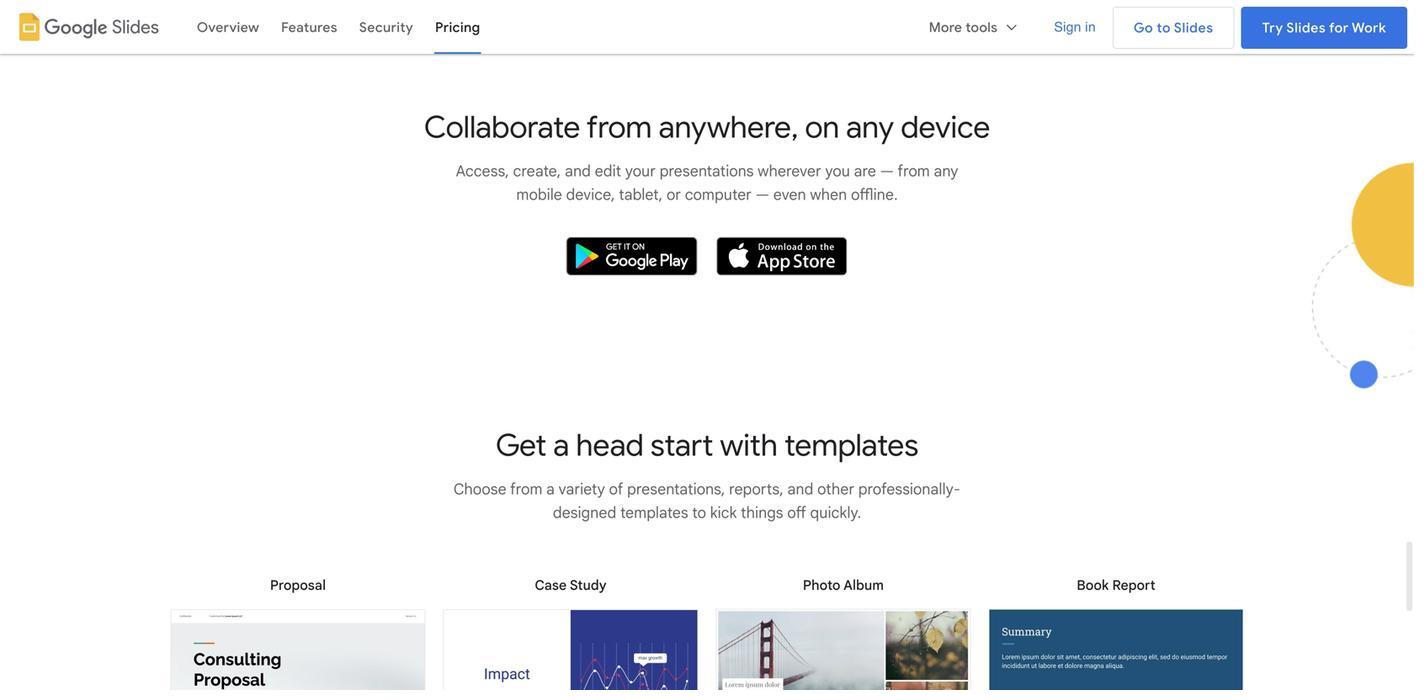 Task type: vqa. For each thing, say whether or not it's contained in the screenshot.
bottommost templates
yes



Task type: describe. For each thing, give the bounding box(es) containing it.
get a head start with templates
[[496, 426, 919, 465]]

0 vertical spatial a
[[553, 426, 569, 465]]

slides template book report image
[[988, 609, 1244, 690]]

slides template case study image
[[443, 609, 699, 690]]

other
[[817, 480, 855, 499]]

or
[[667, 185, 681, 204]]

case
[[535, 577, 567, 594]]

are
[[854, 162, 876, 181]]

tablet,
[[619, 185, 663, 204]]

sign in
[[1054, 19, 1096, 35]]

offline.
[[851, 185, 898, 204]]

variety
[[559, 480, 605, 499]]

case study
[[535, 577, 607, 594]]

presentations,
[[627, 480, 725, 499]]

collaborate from anywhere, on any device
[[424, 108, 990, 146]]

pricing link
[[424, 7, 491, 47]]

try slides for work link
[[1241, 7, 1408, 49]]

choose
[[454, 480, 507, 499]]

1 horizontal spatial —
[[880, 162, 894, 181]]

from for choose from a variety of presentations, reports, and other professionally- designed templates to kick things off quickly.
[[510, 480, 543, 499]]

head
[[576, 426, 644, 465]]

security
[[359, 19, 413, 36]]

work
[[1352, 19, 1386, 36]]

photo
[[803, 577, 841, 594]]

report
[[1112, 577, 1156, 594]]

album
[[844, 577, 884, 594]]

choose from a variety of presentations, reports, and other professionally- designed templates to kick things off quickly.
[[454, 480, 961, 522]]

from for collaborate from anywhere, on any device
[[586, 108, 652, 146]]

off
[[787, 503, 806, 522]]

in
[[1085, 19, 1096, 35]]

security link
[[348, 7, 424, 47]]

things
[[741, 503, 783, 522]]

with
[[720, 426, 778, 465]]

your
[[625, 162, 656, 181]]

0 vertical spatial any
[[846, 108, 894, 146]]

1 horizontal spatial templates
[[785, 426, 919, 465]]

any inside access, create, and edit your presentations wherever you are — from any mobile device, tablet, or computer — even when offline.
[[934, 162, 958, 181]]

24px image
[[1004, 20, 1020, 35]]

to inside choose from a variety of presentations, reports, and other professionally- designed templates to kick things off quickly.
[[692, 503, 706, 522]]

overview
[[197, 19, 259, 36]]

1 horizontal spatial slides
[[1174, 19, 1214, 36]]

you
[[825, 162, 850, 181]]

book
[[1077, 577, 1109, 594]]

and inside access, create, and edit your presentations wherever you are — from any mobile device, tablet, or computer — even when offline.
[[565, 162, 591, 181]]

apple app store image
[[715, 237, 849, 276]]

study
[[570, 577, 607, 594]]

of
[[609, 480, 623, 499]]

access,
[[456, 162, 509, 181]]

device
[[901, 108, 990, 146]]

pricing
[[435, 19, 480, 36]]

overview link
[[186, 7, 270, 47]]

more tools
[[929, 19, 998, 36]]



Task type: locate. For each thing, give the bounding box(es) containing it.
start
[[650, 426, 713, 465]]

1 vertical spatial templates
[[620, 503, 688, 522]]

0 horizontal spatial and
[[565, 162, 591, 181]]

quickly.
[[810, 503, 861, 522]]

for
[[1329, 19, 1349, 36]]

0 vertical spatial to
[[1157, 19, 1171, 36]]

1 horizontal spatial from
[[586, 108, 652, 146]]

0 vertical spatial from
[[586, 108, 652, 146]]

1 horizontal spatial any
[[934, 162, 958, 181]]

2 horizontal spatial slides
[[1287, 19, 1326, 36]]

1 vertical spatial —
[[756, 185, 770, 204]]

more tools link
[[918, 7, 1031, 47]]

templates inside choose from a variety of presentations, reports, and other professionally- designed templates to kick things off quickly.
[[620, 503, 688, 522]]

list containing overview
[[167, 0, 1044, 54]]

from up offline.
[[898, 162, 930, 181]]

0 vertical spatial —
[[880, 162, 894, 181]]

features
[[281, 19, 337, 36]]

anywhere,
[[659, 108, 798, 146]]

google play store image
[[565, 237, 698, 276]]

sign
[[1054, 19, 1081, 35]]

2 horizontal spatial from
[[898, 162, 930, 181]]

and up the off
[[787, 480, 814, 499]]

slides icon image
[[14, 12, 45, 42]]

sign in link
[[1044, 7, 1106, 47]]

0 horizontal spatial any
[[846, 108, 894, 146]]

and up device,
[[565, 162, 591, 181]]

and inside choose from a variety of presentations, reports, and other professionally- designed templates to kick things off quickly.
[[787, 480, 814, 499]]

wherever
[[758, 162, 821, 181]]

any
[[846, 108, 894, 146], [934, 162, 958, 181]]

from up edit
[[586, 108, 652, 146]]

access, create, and edit your presentations wherever you are — from any mobile device, tablet, or computer — even when offline.
[[456, 162, 958, 204]]

collaborate
[[424, 108, 580, 146]]

0 horizontal spatial —
[[756, 185, 770, 204]]

to right go
[[1157, 19, 1171, 36]]

any up are
[[846, 108, 894, 146]]

edit
[[595, 162, 621, 181]]

a right the get at the left of page
[[553, 426, 569, 465]]

get
[[496, 426, 547, 465]]

2 vertical spatial from
[[510, 480, 543, 499]]

a
[[553, 426, 569, 465], [546, 480, 555, 499]]

1 horizontal spatial to
[[1157, 19, 1171, 36]]

0 vertical spatial templates
[[785, 426, 919, 465]]

0 horizontal spatial to
[[692, 503, 706, 522]]

a inside choose from a variety of presentations, reports, and other professionally- designed templates to kick things off quickly.
[[546, 480, 555, 499]]

0 horizontal spatial slides
[[112, 16, 159, 38]]

0 vertical spatial and
[[565, 162, 591, 181]]

go to slides link
[[1113, 7, 1235, 49]]

to left kick
[[692, 503, 706, 522]]

any down device
[[934, 162, 958, 181]]

on
[[805, 108, 839, 146]]

device,
[[566, 185, 615, 204]]

0 horizontal spatial templates
[[620, 503, 688, 522]]

photo album
[[803, 577, 884, 594]]

slides link
[[7, 7, 167, 47]]

from inside access, create, and edit your presentations wherever you are — from any mobile device, tablet, or computer — even when offline.
[[898, 162, 930, 181]]

professionally-
[[858, 480, 961, 499]]

1 vertical spatial to
[[692, 503, 706, 522]]

create,
[[513, 162, 561, 181]]

a left variety
[[546, 480, 555, 499]]

list
[[167, 0, 1044, 54]]

book report
[[1077, 577, 1156, 594]]

mobile
[[516, 185, 562, 204]]

tools
[[966, 19, 998, 36]]

to inside the go to slides link
[[1157, 19, 1171, 36]]

1 vertical spatial and
[[787, 480, 814, 499]]

to
[[1157, 19, 1171, 36], [692, 503, 706, 522]]

features link
[[270, 7, 348, 47]]

from inside choose from a variety of presentations, reports, and other professionally- designed templates to kick things off quickly.
[[510, 480, 543, 499]]

even
[[773, 185, 806, 204]]

more
[[929, 19, 962, 36]]

1 vertical spatial a
[[546, 480, 555, 499]]

kick
[[710, 503, 737, 522]]

go to slides
[[1134, 19, 1214, 36]]

proposal
[[270, 577, 326, 594]]

try slides for work
[[1262, 19, 1386, 36]]

from down the get at the left of page
[[510, 480, 543, 499]]

presentations
[[660, 162, 754, 181]]

0 horizontal spatial from
[[510, 480, 543, 499]]

slides
[[112, 16, 159, 38], [1174, 19, 1214, 36], [1287, 19, 1326, 36]]

— left even at the top right of the page
[[756, 185, 770, 204]]

slides template photo album image
[[716, 609, 971, 690]]

—
[[880, 162, 894, 181], [756, 185, 770, 204]]

slides template proposal image
[[170, 609, 426, 690]]

try
[[1262, 19, 1284, 36]]

— right are
[[880, 162, 894, 181]]

1 vertical spatial any
[[934, 162, 958, 181]]

1 horizontal spatial and
[[787, 480, 814, 499]]

go
[[1134, 19, 1153, 36]]

templates up other
[[785, 426, 919, 465]]

when
[[810, 185, 847, 204]]

designed
[[553, 503, 617, 522]]

templates down presentations,
[[620, 503, 688, 522]]

1 vertical spatial from
[[898, 162, 930, 181]]

from
[[586, 108, 652, 146], [898, 162, 930, 181], [510, 480, 543, 499]]

and
[[565, 162, 591, 181], [787, 480, 814, 499]]

computer
[[685, 185, 752, 204]]

reports,
[[729, 480, 784, 499]]

templates
[[785, 426, 919, 465], [620, 503, 688, 522]]



